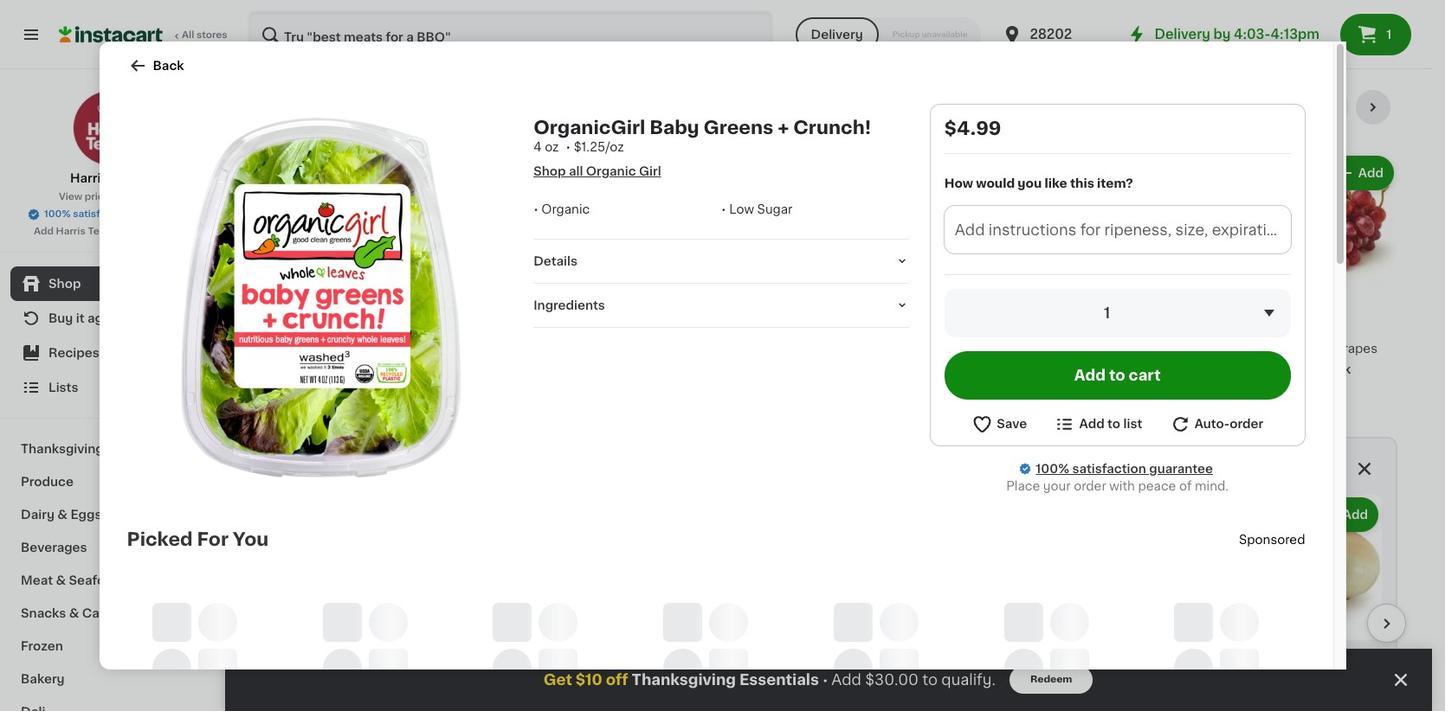 Task type: locate. For each thing, give the bounding box(es) containing it.
shop link
[[10, 267, 210, 301]]

organic down shop all organic girl
[[542, 204, 590, 216]]

large for large red beefsteak tomatoes
[[916, 681, 950, 693]]

2 for $ 2 49
[[286, 655, 299, 675]]

shop for shop
[[48, 278, 81, 290]]

0 horizontal spatial about
[[260, 378, 297, 390]]

• inside organicgirl baby greens + crunch! 4 oz • $1.25/oz
[[566, 141, 571, 153]]

(est.) inside $0.31 each (estimated) element
[[334, 317, 362, 327]]

$ up $10
[[599, 655, 606, 666]]

banana down $0.38 each (estimated) element
[[1171, 343, 1216, 355]]

& left candy
[[69, 608, 79, 620]]

oz right "16"
[[441, 360, 455, 372]]

0 vertical spatial about
[[260, 378, 297, 390]]

harris down 100% satisfaction guarantee button
[[56, 227, 85, 236]]

$ for $ 4 organicgirl baby greens + crunch!
[[759, 655, 766, 666]]

Add instructions for ripeness, size, expiration dates, etc. (optional) text field
[[945, 206, 1291, 253]]

to up tomatoes
[[923, 674, 938, 688]]

many
[[935, 364, 970, 376], [1264, 364, 1299, 376], [442, 381, 477, 393], [277, 398, 312, 411]]

- down $0.38 each (estimated) element
[[1219, 343, 1225, 355]]

guarantee up of
[[1149, 463, 1213, 475]]

1 vertical spatial thanksgiving
[[632, 674, 736, 688]]

guarantee up save on the left top of the page
[[133, 210, 184, 219]]

each (est.) inside $2.10 each (estimated) element
[[960, 655, 1017, 665]]

place your order with peace of mind.
[[1007, 480, 1229, 492]]

0 vertical spatial 0.39
[[300, 378, 327, 390]]

recipes link
[[10, 336, 210, 371]]

0 horizontal spatial organicgirl
[[534, 119, 646, 137]]

add inside the add harris teeter vic to save link
[[34, 227, 54, 236]]

each up qualify.
[[960, 655, 986, 665]]

all
[[1231, 101, 1245, 113], [569, 165, 583, 178]]

treatment tracker modal dialog
[[225, 650, 1432, 712]]

shop up buy
[[48, 278, 81, 290]]

add button
[[338, 158, 405, 189], [503, 158, 570, 189], [997, 158, 1064, 189], [1326, 158, 1393, 189], [1310, 500, 1377, 531]]

$ left 49
[[279, 655, 286, 666]]

100% satisfaction guarantee
[[44, 210, 184, 219], [1036, 463, 1213, 475]]

about down $0.79
[[260, 378, 297, 390]]

all
[[182, 30, 194, 40]]

get $10 off thanksgiving essentials • add $30.00 to qualify.
[[544, 674, 996, 688]]

$ 0 55
[[592, 317, 629, 337]]

organicgirl
[[534, 119, 646, 137], [756, 681, 825, 693]]

thanksgiving essentials
[[21, 443, 170, 456]]

each inside fresh banana - each $0.79 / lb about 0.39 lb each
[[345, 378, 375, 390]]

0.39 inside fresh banana - each $0.79 / lb about 0.39 lb each
[[300, 378, 327, 390]]

guarantee
[[133, 210, 184, 219], [1149, 463, 1213, 475]]

$4.99 per pound element
[[1247, 310, 1398, 340]]

& right the meat
[[56, 575, 66, 587]]

service type group
[[796, 17, 982, 52]]

each up auto-
[[1168, 395, 1198, 407]]

0 38
[[1093, 317, 1123, 337]]

1 vertical spatial greens
[[756, 698, 800, 710]]

0 vertical spatial satisfaction
[[73, 210, 131, 219]]

delivery by 4:03-4:13pm
[[1155, 28, 1320, 41]]

greens
[[704, 119, 774, 137], [756, 698, 800, 710]]

$ for $ 0 31
[[263, 318, 270, 328]]

+ up sugar on the top right
[[778, 119, 789, 137]]

0 horizontal spatial 0.39
[[300, 378, 327, 390]]

auto-
[[1195, 418, 1230, 431]]

1 vertical spatial shop
[[48, 278, 81, 290]]

(est.) right 73
[[1311, 655, 1340, 665]]

about
[[260, 378, 297, 390], [1083, 395, 1120, 407]]

0.39 inside organic fresh banana - each $0.99 / lb about 0.39 lb each
[[1123, 395, 1150, 407]]

0 left 94
[[606, 655, 621, 675]]

0 horizontal spatial each
[[354, 343, 384, 355]]

$ up tomatoes
[[919, 655, 926, 666]]

0 horizontal spatial red
[[953, 681, 978, 693]]

view left pricing at left top
[[59, 192, 82, 202]]

organicgirl inside $ 4 organicgirl baby greens + crunch!
[[756, 681, 825, 693]]

order inside button
[[1230, 418, 1264, 431]]

1 vertical spatial baby
[[828, 681, 860, 693]]

0 horizontal spatial shop
[[48, 278, 81, 290]]

$0.38 each (estimated) element
[[1083, 310, 1233, 340]]

2 fresh from the left
[[424, 343, 458, 355]]

1 horizontal spatial delivery
[[1155, 28, 1211, 41]]

add inside add to cart button
[[1075, 369, 1106, 382]]

0 left 55
[[599, 317, 614, 337]]

organic inside organic fresh banana - each $0.99 / lb about 0.39 lb each
[[1083, 343, 1131, 355]]

banana down $0.31 each (estimated) element
[[297, 343, 342, 355]]

0 for $ 0 73
[[1246, 655, 1261, 675]]

greens down get $10 off thanksgiving essentials • add $30.00 to qualify.
[[756, 698, 800, 710]]

baby up ct
[[650, 119, 699, 137]]

0 horizontal spatial -
[[345, 343, 351, 355]]

save
[[154, 227, 177, 236]]

0 horizontal spatial banana
[[297, 343, 342, 355]]

/
[[297, 360, 302, 372], [1122, 378, 1127, 390]]

1 vertical spatial red
[[953, 681, 978, 693]]

0 horizontal spatial order
[[1074, 480, 1107, 492]]

0 vertical spatial +
[[778, 119, 789, 137]]

each (est.)
[[305, 317, 362, 327], [484, 655, 541, 665], [644, 655, 701, 665], [960, 655, 1017, 665], [1282, 655, 1340, 665]]

each for $0.73 each (estimated) element
[[1282, 655, 1309, 665]]

2 2 from the left
[[926, 655, 939, 675]]

100% satisfaction guarantee down view pricing policy link
[[44, 210, 184, 219]]

1 horizontal spatial 100%
[[1036, 463, 1070, 475]]

fresh inside fresh banana - each $0.79 / lb about 0.39 lb each
[[260, 343, 294, 355]]

lb down $0.31 each (estimated) element
[[331, 378, 342, 390]]

each (est.) right 31
[[305, 317, 362, 327]]

red inside red seedless grapes many in stock
[[1247, 343, 1272, 355]]

about inside organic fresh banana - each $0.99 / lb about 0.39 lb each
[[1083, 395, 1120, 407]]

essentials
[[107, 443, 170, 456], [740, 674, 819, 688]]

2 banana from the left
[[1171, 343, 1216, 355]]

$ inside $ 0 55
[[592, 318, 599, 328]]

many down seedless
[[1264, 364, 1299, 376]]

picked
[[127, 531, 193, 549]]

2 left qualify.
[[926, 655, 939, 675]]

$ inside $ 4 organicgirl baby greens + crunch!
[[759, 655, 766, 666]]

sugar
[[757, 204, 793, 216]]

4 ct
[[657, 167, 682, 179]]

1 horizontal spatial view
[[1198, 101, 1228, 113]]

1 horizontal spatial banana
[[1171, 343, 1216, 355]]

1 horizontal spatial oz
[[545, 141, 559, 153]]

organicgirl baby greens + crunch! 4 oz • $1.25/oz
[[534, 119, 871, 153]]

each
[[305, 317, 331, 327], [345, 378, 375, 390], [1168, 395, 1198, 407], [484, 655, 510, 665], [644, 655, 670, 665], [960, 655, 986, 665], [1282, 655, 1309, 665]]

0 horizontal spatial view
[[59, 192, 82, 202]]

$ left 59
[[757, 318, 764, 328]]

fresh inside organic fresh banana - each $0.99 / lb about 0.39 lb each
[[1134, 343, 1168, 355]]

0 vertical spatial 100%
[[44, 210, 71, 219]]

many in stock down large ripe avocado
[[935, 364, 1022, 376]]

1 vertical spatial &
[[56, 575, 66, 587]]

100% satisfaction guarantee up with on the right bottom
[[1036, 463, 1213, 475]]

large inside large red beefsteak tomatoes
[[916, 681, 950, 693]]

baby left "$30.00"
[[828, 681, 860, 693]]

100% inside button
[[44, 210, 71, 219]]

candy
[[82, 608, 123, 620]]

• up details
[[534, 204, 538, 216]]

delivery inside button
[[811, 29, 863, 41]]

1 horizontal spatial guarantee
[[1149, 463, 1213, 475]]

1 horizontal spatial each
[[1083, 360, 1113, 372]]

to inside get $10 off thanksgiving essentials • add $30.00 to qualify.
[[923, 674, 938, 688]]

cart
[[1129, 369, 1161, 382]]

thanksgiving essentials link
[[10, 433, 210, 466]]

organicgirl inside organicgirl baby greens + crunch! 4 oz • $1.25/oz
[[534, 119, 646, 137]]

oz left $1.25/oz
[[545, 141, 559, 153]]

add inside get $10 off thanksgiving essentials • add $30.00 to qualify.
[[832, 674, 862, 688]]

in down seedless
[[1302, 364, 1314, 376]]

(est.) inside $2.10 each (estimated) element
[[989, 655, 1017, 665]]

0 vertical spatial large
[[918, 343, 952, 355]]

girl
[[639, 165, 661, 178]]

$ left 55
[[592, 318, 599, 328]]

- inside fresh banana - each $0.79 / lb about 0.39 lb each
[[345, 343, 351, 355]]

0 vertical spatial many in stock
[[935, 364, 1022, 376]]

1 horizontal spatial fresh
[[424, 343, 458, 355]]

1 2 from the left
[[286, 655, 299, 675]]

0 vertical spatial /
[[297, 360, 302, 372]]

shop all organic girl
[[534, 165, 661, 178]]

2 vertical spatial 1
[[1086, 655, 1095, 675]]

$0.31 each (estimated) element
[[260, 310, 411, 340]]

0 vertical spatial thanksgiving
[[21, 443, 104, 456]]

$ inside $ 0 73
[[1239, 655, 1246, 666]]

(est.) up beefsteak
[[989, 655, 1017, 665]]

large for large ripe avocado
[[918, 343, 952, 355]]

1 vertical spatial many in stock
[[442, 381, 529, 393]]

0 vertical spatial guarantee
[[133, 210, 184, 219]]

& left eggs
[[57, 509, 68, 521]]

add button for 0
[[1310, 500, 1377, 531]]

$ left 31
[[263, 318, 270, 328]]

0 for $ 0 94
[[606, 655, 621, 675]]

•
[[566, 141, 571, 153], [534, 204, 538, 216], [721, 204, 726, 216], [823, 674, 828, 687]]

1 vertical spatial all
[[569, 165, 583, 178]]

frequently
[[275, 463, 360, 477]]

$
[[263, 318, 270, 328], [428, 318, 435, 328], [592, 318, 599, 328], [757, 318, 764, 328], [279, 655, 286, 666], [439, 655, 446, 666], [599, 655, 606, 666], [759, 655, 766, 666], [919, 655, 926, 666], [1079, 655, 1086, 666], [1239, 655, 1246, 666]]

vic
[[122, 227, 139, 236]]

0 horizontal spatial all
[[569, 165, 583, 178]]

0 vertical spatial 1
[[1387, 29, 1392, 41]]

in down container at the bottom left of page
[[480, 381, 491, 393]]

$ inside $ 5 99
[[428, 318, 435, 328]]

• left "$30.00"
[[823, 674, 828, 687]]

section containing 2
[[260, 437, 1406, 712]]

100% up your
[[1036, 463, 1070, 475]]

• inside get $10 off thanksgiving essentials • add $30.00 to qualify.
[[823, 674, 828, 687]]

99
[[450, 318, 464, 328], [944, 318, 958, 328], [1274, 318, 1288, 328]]

in down large ripe avocado
[[973, 364, 984, 376]]

1 horizontal spatial shop
[[534, 165, 566, 178]]

2 horizontal spatial fresh
[[1134, 343, 1168, 355]]

each right 80
[[484, 655, 510, 665]]

thanksgiving up produce
[[21, 443, 104, 456]]

beverages link
[[10, 532, 210, 565]]

all inside popup button
[[1231, 101, 1245, 113]]

0 vertical spatial crunch!
[[793, 119, 871, 137]]

beverages
[[21, 542, 87, 554]]

99 inside 3 99
[[944, 318, 958, 328]]

1 fresh from the left
[[260, 343, 294, 355]]

0 horizontal spatial 100%
[[44, 210, 71, 219]]

$ inside $ 0 31
[[263, 318, 270, 328]]

1 vertical spatial each
[[1083, 360, 1113, 372]]

0 horizontal spatial many in stock
[[277, 398, 364, 411]]

greens up low
[[704, 119, 774, 137]]

1 vertical spatial crunch!
[[813, 698, 862, 710]]

view left "(40+)"
[[1198, 101, 1228, 113]]

& for dairy
[[57, 509, 68, 521]]

(est.) up fresh banana - each $0.79 / lb about 0.39 lb each
[[334, 317, 362, 327]]

• left $1.25/oz
[[566, 141, 571, 153]]

1 - from the left
[[345, 343, 351, 355]]

0 for $ 0 55
[[599, 317, 614, 337]]

fresh down $0.38 each (estimated) element
[[1134, 343, 1168, 355]]

$ inside "$ 6 59"
[[757, 318, 764, 328]]

shop up • organic
[[534, 165, 566, 178]]

0 horizontal spatial /
[[297, 360, 302, 372]]

0 horizontal spatial 100% satisfaction guarantee
[[44, 210, 184, 219]]

0 left 31
[[270, 317, 285, 337]]

1 99 from the left
[[450, 318, 464, 328]]

(est.) up potato
[[672, 655, 701, 665]]

all down $1.25/oz
[[569, 165, 583, 178]]

many in stock down fresh banana - each $0.79 / lb about 0.39 lb each
[[277, 398, 364, 411]]

each (est.) inside $0.73 each (estimated) element
[[1282, 655, 1340, 665]]

2 horizontal spatial many in stock
[[935, 364, 1022, 376]]

/ left cart
[[1122, 378, 1127, 390]]

each up potato
[[644, 655, 670, 665]]

each right 73
[[1282, 655, 1309, 665]]

1
[[1387, 29, 1392, 41], [1104, 306, 1111, 320], [1086, 655, 1095, 675]]

0 vertical spatial baby
[[650, 119, 699, 137]]

$0.94 each (estimated) element
[[596, 648, 742, 678]]

(est.) inside $0.80 each (estimated) element
[[513, 655, 541, 665]]

dairy
[[21, 509, 54, 521]]

0 vertical spatial oz
[[545, 141, 559, 153]]

back
[[153, 60, 184, 72]]

2 vertical spatial &
[[69, 608, 79, 620]]

decrement quantity of small lemon image
[[610, 163, 630, 184]]

$ left 73
[[1239, 655, 1246, 666]]

$ inside "$ 0 80"
[[439, 655, 446, 666]]

0 horizontal spatial delivery
[[811, 29, 863, 41]]

dairy & eggs link
[[10, 499, 210, 532]]

teeter down 100% satisfaction guarantee button
[[88, 227, 119, 236]]

banana
[[297, 343, 342, 355], [1171, 343, 1216, 355]]

0 vertical spatial essentials
[[107, 443, 170, 456]]

0 horizontal spatial satisfaction
[[73, 210, 131, 219]]

1 horizontal spatial /
[[1122, 378, 1127, 390]]

fresh up "16"
[[424, 343, 458, 355]]

organic down 0 38
[[1083, 343, 1131, 355]]

satisfaction down pricing at left top
[[73, 210, 131, 219]]

$ up get $10 off thanksgiving essentials • add $30.00 to qualify.
[[759, 655, 766, 666]]

teeter up policy
[[111, 172, 151, 184]]

thanksgiving inside thanksgiving essentials link
[[21, 443, 104, 456]]

2 left 49
[[286, 655, 299, 675]]

(est.) right 80
[[513, 655, 541, 665]]

stores
[[197, 30, 227, 40]]

each for $0.80 each (estimated) element
[[484, 655, 510, 665]]

view inside view pricing policy link
[[59, 192, 82, 202]]

0 horizontal spatial oz
[[441, 360, 455, 372]]

greens inside organicgirl baby greens + crunch! 4 oz • $1.25/oz
[[704, 119, 774, 137]]

1 vertical spatial 0.39
[[1123, 395, 1150, 407]]

you
[[1018, 177, 1042, 189]]

None search field
[[248, 10, 773, 59]]

each (est.) up qualify.
[[960, 655, 1017, 665]]

• left low
[[721, 204, 726, 216]]

$ for $ 6 59
[[757, 318, 764, 328]]

2 - from the left
[[1219, 343, 1225, 355]]

1 horizontal spatial thanksgiving
[[632, 674, 736, 688]]

each (est.) for 80
[[484, 655, 541, 665]]

red down 4 99
[[1247, 343, 1272, 355]]

0 vertical spatial view
[[1198, 101, 1228, 113]]

$ 6 59
[[757, 317, 794, 337]]

1 vertical spatial organicgirl
[[756, 681, 825, 693]]

/ right $0.79
[[297, 360, 302, 372]]

place
[[1007, 480, 1040, 492]]

$ inside $ 2
[[919, 655, 926, 666]]

strawberries
[[461, 343, 538, 355]]

greens inside $ 4 organicgirl baby greens + crunch!
[[756, 698, 800, 710]]

1 vertical spatial 100% satisfaction guarantee
[[1036, 463, 1213, 475]]

2 horizontal spatial 1
[[1387, 29, 1392, 41]]

0 vertical spatial shop
[[534, 165, 566, 178]]

1 horizontal spatial -
[[1219, 343, 1225, 355]]

/ inside fresh banana - each $0.79 / lb about 0.39 lb each
[[297, 360, 302, 372]]

harris teeter link
[[70, 90, 151, 187]]

$ up "16"
[[428, 318, 435, 328]]

0 vertical spatial 100% satisfaction guarantee
[[44, 210, 184, 219]]

0 left 38
[[1093, 317, 1108, 337]]

0 vertical spatial red
[[1247, 343, 1272, 355]]

harris teeter
[[70, 172, 151, 184]]

each down $0.31 each (estimated) element
[[345, 378, 375, 390]]

red up tomatoes
[[953, 681, 978, 693]]

0 vertical spatial order
[[1230, 418, 1264, 431]]

2 horizontal spatial 99
[[1274, 318, 1288, 328]]

$10
[[576, 674, 603, 688]]

4 inside $ 4 organicgirl baby greens + crunch!
[[766, 655, 780, 675]]

0 left 73
[[1246, 655, 1261, 675]]

view for view pricing policy
[[59, 192, 82, 202]]

0 horizontal spatial +
[[778, 119, 789, 137]]

4:13pm
[[1271, 28, 1320, 41]]

1 vertical spatial +
[[803, 698, 810, 710]]

section
[[260, 437, 1406, 712]]

produce
[[21, 476, 74, 488]]

0 horizontal spatial 1
[[1086, 655, 1095, 675]]

harris up pricing at left top
[[70, 172, 108, 184]]

1 vertical spatial large
[[916, 681, 950, 693]]

0 horizontal spatial 99
[[450, 318, 464, 328]]

99 inside 4 99
[[1274, 318, 1288, 328]]

1 horizontal spatial 1
[[1104, 306, 1111, 320]]

2 99 from the left
[[944, 318, 958, 328]]

4
[[534, 141, 542, 153], [657, 167, 666, 179], [1257, 317, 1272, 337], [766, 655, 780, 675]]

99 right 5
[[450, 318, 464, 328]]

sweet
[[596, 681, 634, 693]]

0 vertical spatial organicgirl
[[534, 119, 646, 137]]

fresh banana - each $0.79 / lb about 0.39 lb each
[[260, 343, 384, 390]]

many inside red seedless grapes many in stock
[[1264, 364, 1299, 376]]

4 inside organicgirl baby greens + crunch! 4 oz • $1.25/oz
[[534, 141, 542, 153]]

product group
[[260, 152, 411, 417], [424, 152, 575, 399], [589, 152, 740, 382], [918, 152, 1069, 382], [1083, 152, 1233, 410], [1247, 152, 1398, 382], [1236, 495, 1382, 712]]

(est.) inside $0.73 each (estimated) element
[[1311, 655, 1340, 665]]

- down $0.31 each (estimated) element
[[345, 343, 351, 355]]

all for shop
[[569, 165, 583, 178]]

spo nsored
[[1239, 534, 1306, 546]]

item carousel region
[[260, 90, 1398, 424], [275, 488, 1406, 712]]

0 vertical spatial each
[[354, 343, 384, 355]]

item?
[[1097, 177, 1134, 189]]

item carousel region containing 2
[[275, 488, 1406, 712]]

$0.80 each (estimated) element
[[435, 648, 582, 678]]

add to list button
[[1054, 414, 1143, 435]]

1 vertical spatial essentials
[[740, 674, 819, 688]]

crunch! inside organicgirl baby greens + crunch! 4 oz • $1.25/oz
[[793, 119, 871, 137]]

about inside fresh banana - each $0.79 / lb about 0.39 lb each
[[260, 378, 297, 390]]

1 horizontal spatial 2
[[926, 655, 939, 675]]

delivery
[[1155, 28, 1211, 41], [811, 29, 863, 41]]

0 horizontal spatial baby
[[650, 119, 699, 137]]

$ inside "$ 0 94"
[[599, 655, 606, 666]]

1 vertical spatial /
[[1122, 378, 1127, 390]]

stock
[[987, 364, 1022, 376], [1317, 364, 1351, 376], [494, 381, 529, 393], [329, 398, 364, 411]]

- inside organic fresh banana - each $0.99 / lb about 0.39 lb each
[[1219, 343, 1225, 355]]

3 fresh from the left
[[1134, 343, 1168, 355]]

add inside the add to list button
[[1080, 418, 1105, 431]]

1 vertical spatial 100%
[[1036, 463, 1070, 475]]

main content
[[225, 69, 1432, 712]]

1 horizontal spatial red
[[1247, 343, 1272, 355]]

all left "(40+)"
[[1231, 101, 1245, 113]]

shop
[[534, 165, 566, 178], [48, 278, 81, 290]]

1 horizontal spatial 99
[[944, 318, 958, 328]]

satisfaction inside button
[[73, 210, 131, 219]]

1 banana from the left
[[297, 343, 342, 355]]

16
[[424, 360, 438, 372]]

1 vertical spatial view
[[59, 192, 82, 202]]

ct
[[669, 167, 682, 179]]

fresh for fresh banana - each $0.79 / lb about 0.39 lb each
[[260, 343, 294, 355]]

fresh up $0.79
[[260, 343, 294, 355]]

$ inside $ 1 89
[[1079, 655, 1086, 666]]

+ down get $10 off thanksgiving essentials • add $30.00 to qualify.
[[803, 698, 810, 710]]

(est.) for 80
[[513, 655, 541, 665]]

1 horizontal spatial about
[[1083, 395, 1120, 407]]

3 99 from the left
[[1274, 318, 1288, 328]]

large down 3
[[918, 343, 952, 355]]

0 vertical spatial all
[[1231, 101, 1245, 113]]

organicgirl baby greens + crunch! image
[[141, 118, 501, 478]]

stock down container at the bottom left of page
[[494, 381, 529, 393]]

fresh inside fresh strawberries 16 oz container
[[424, 343, 458, 355]]

crunch! inside $ 4 organicgirl baby greens + crunch!
[[813, 698, 862, 710]]

each
[[354, 343, 384, 355], [1083, 360, 1113, 372]]

1 vertical spatial satisfaction
[[1073, 463, 1147, 475]]

your
[[1043, 480, 1071, 492]]

many in stock down container at the bottom left of page
[[442, 381, 529, 393]]

+ inside organicgirl baby greens + crunch! 4 oz • $1.25/oz
[[778, 119, 789, 137]]

1 horizontal spatial satisfaction
[[1073, 463, 1147, 475]]

0 vertical spatial teeter
[[111, 172, 151, 184]]

0 vertical spatial greens
[[704, 119, 774, 137]]

add button for 5
[[503, 158, 570, 189]]

$ left 89
[[1079, 655, 1086, 666]]

1 button
[[1341, 14, 1412, 55]]

0 horizontal spatial 2
[[286, 655, 299, 675]]

ingredients button
[[534, 297, 909, 314]]

auto-order button
[[1170, 414, 1264, 435]]

get
[[544, 674, 572, 688]]

$ inside $ 2 49
[[279, 655, 286, 666]]

lists
[[48, 382, 78, 394]]

2 for $ 2
[[926, 655, 939, 675]]

organic fresh banana - each $0.99 / lb about 0.39 lb each
[[1083, 343, 1225, 407]]

1 vertical spatial 1
[[1104, 306, 1111, 320]]

0 horizontal spatial thanksgiving
[[21, 443, 104, 456]]

each (est.) inside $0.80 each (estimated) element
[[484, 655, 541, 665]]

99 left the /lb
[[1274, 318, 1288, 328]]

view inside view all (40+) popup button
[[1198, 101, 1228, 113]]



Task type: vqa. For each thing, say whether or not it's contained in the screenshot.
SKEWERS in the the Self Serve-Spicy Grilled Shrimp Skewers
no



Task type: describe. For each thing, give the bounding box(es) containing it.
5
[[435, 317, 448, 337]]

$ for $ 0 80
[[439, 655, 446, 666]]

38
[[1109, 318, 1123, 328]]

list
[[1124, 418, 1143, 431]]

snacks
[[21, 608, 66, 620]]

each inside organic fresh banana - each $0.99 / lb about 0.39 lb each
[[1168, 395, 1198, 407]]

stock down the avocado
[[987, 364, 1022, 376]]

spo
[[1239, 534, 1263, 546]]

all stores
[[182, 30, 227, 40]]

view pricing policy link
[[59, 191, 162, 204]]

tomatoes
[[916, 698, 976, 710]]

each for $0.31 each (estimated) element
[[305, 317, 331, 327]]

lb right "$0.99" on the bottom
[[1130, 378, 1142, 390]]

$ 4 organicgirl baby greens + crunch!
[[756, 655, 862, 710]]

bakery link
[[10, 663, 210, 696]]

each (est.) for $ 2
[[960, 655, 1017, 665]]

99 for 3
[[944, 318, 958, 328]]

lettuce
[[1126, 681, 1173, 693]]

1 inside item carousel region
[[1086, 655, 1095, 675]]

product group containing 4
[[1247, 152, 1398, 382]]

large ripe avocado
[[918, 343, 1040, 355]]

main content containing 0
[[225, 69, 1432, 712]]

1 horizontal spatial 100% satisfaction guarantee
[[1036, 463, 1213, 475]]

essentials inside get $10 off thanksgiving essentials • add $30.00 to qualify.
[[740, 674, 819, 688]]

beefsteak
[[981, 681, 1043, 693]]

49
[[301, 655, 315, 666]]

recipes
[[48, 347, 99, 359]]

59
[[780, 318, 794, 328]]

add button for 99
[[997, 158, 1064, 189]]

banana inside fresh banana - each $0.79 / lb about 0.39 lb each
[[297, 343, 342, 355]]

/ inside organic fresh banana - each $0.99 / lb about 0.39 lb each
[[1122, 378, 1127, 390]]

banana inside organic fresh banana - each $0.99 / lb about 0.39 lb each
[[1171, 343, 1216, 355]]

qualify.
[[942, 674, 996, 688]]

1 horizontal spatial many in stock
[[442, 381, 529, 393]]

iceberg
[[1076, 681, 1123, 693]]

add to list
[[1080, 418, 1143, 431]]

• low sugar
[[721, 204, 793, 216]]

lists link
[[10, 371, 210, 405]]

& for meat
[[56, 575, 66, 587]]

grapes
[[1334, 343, 1378, 355]]

view for view all (40+)
[[1198, 101, 1228, 113]]

many down $0.79
[[277, 398, 312, 411]]

0 horizontal spatial essentials
[[107, 443, 170, 456]]

in down fresh banana - each $0.79 / lb about 0.39 lb each
[[315, 398, 326, 411]]

3
[[928, 317, 942, 337]]

all stores link
[[59, 10, 229, 59]]

thanksgiving inside get $10 off thanksgiving essentials • add $30.00 to qualify.
[[632, 674, 736, 688]]

item carousel region containing 0
[[260, 90, 1398, 424]]

meat & seafood
[[21, 575, 121, 587]]

lb down cart
[[1153, 395, 1165, 407]]

100% satisfaction guarantee button
[[27, 204, 194, 222]]

in inside red seedless grapes many in stock
[[1302, 364, 1314, 376]]

organic up 38
[[1084, 290, 1134, 302]]

2 vertical spatial many in stock
[[277, 398, 364, 411]]

$ for $ 1 89
[[1079, 655, 1086, 666]]

delivery for delivery by 4:03-4:13pm
[[1155, 28, 1211, 41]]

back button
[[127, 55, 184, 76]]

meat
[[21, 575, 53, 587]]

100% satisfaction guarantee link
[[1036, 460, 1213, 478]]

to left list
[[1108, 418, 1121, 431]]

$ for $ 0 55
[[592, 318, 599, 328]]

$ for $ 0 94
[[599, 655, 606, 666]]

stock inside red seedless grapes many in stock
[[1317, 364, 1351, 376]]

snacks & candy link
[[10, 598, 210, 630]]

each (est.) inside $0.94 each (estimated) element
[[644, 655, 701, 665]]

many down container at the bottom left of page
[[442, 381, 477, 393]]

off
[[606, 674, 628, 688]]

ripe
[[956, 343, 983, 355]]

+ inside $ 4 organicgirl baby greens + crunch!
[[803, 698, 810, 710]]

each inside fresh banana - each $0.79 / lb about 0.39 lb each
[[354, 343, 384, 355]]

picked for you
[[127, 531, 269, 549]]

28202
[[1030, 28, 1072, 41]]

frozen
[[21, 641, 63, 653]]

each inside organic fresh banana - each $0.99 / lb about 0.39 lb each
[[1083, 360, 1113, 372]]

$ for $ 5 99
[[428, 318, 435, 328]]

$ for $ 0 73
[[1239, 655, 1246, 666]]

guarantee inside button
[[133, 210, 184, 219]]

instacart logo image
[[59, 24, 163, 45]]

(est.) for $ 2
[[989, 655, 1017, 665]]

shop for shop all organic girl
[[534, 165, 566, 178]]

red seedless grapes many in stock
[[1247, 343, 1378, 376]]

0 for $ 0 31
[[270, 317, 285, 337]]

73
[[1263, 655, 1276, 666]]

1 inside field
[[1104, 306, 1111, 320]]

each (est.) inside $0.31 each (estimated) element
[[305, 317, 362, 327]]

together
[[423, 463, 491, 477]]

again
[[87, 313, 122, 325]]

each (est.) for 73
[[1282, 655, 1340, 665]]

teeter inside 'link'
[[111, 172, 151, 184]]

1 vertical spatial teeter
[[88, 227, 119, 236]]

section inside main content
[[260, 437, 1406, 712]]

$2.10 each (estimated) element
[[916, 648, 1062, 678]]

peace
[[1138, 480, 1176, 492]]

ingredients
[[534, 300, 605, 312]]

oz inside fresh strawberries 16 oz container
[[441, 360, 455, 372]]

0 for $ 0 80
[[446, 655, 461, 675]]

99 for 4
[[1274, 318, 1288, 328]]

view pricing policy
[[59, 192, 152, 202]]

(est.) inside $0.94 each (estimated) element
[[672, 655, 701, 665]]

1 vertical spatial guarantee
[[1149, 463, 1213, 475]]

100% satisfaction guarantee inside button
[[44, 210, 184, 219]]

red inside large red beefsteak tomatoes
[[953, 681, 978, 693]]

details button
[[534, 253, 909, 270]]

• organic
[[534, 204, 590, 216]]

baby inside $ 4 organicgirl baby greens + crunch!
[[828, 681, 860, 693]]

all for view
[[1231, 101, 1245, 113]]

low
[[729, 204, 754, 216]]

for
[[197, 531, 229, 549]]

auto-order
[[1195, 418, 1264, 431]]

1 field
[[945, 289, 1291, 337]]

harris teeter logo image
[[72, 90, 149, 166]]

many down ripe
[[935, 364, 970, 376]]

of
[[1180, 480, 1192, 492]]

lb right $0.79
[[305, 360, 317, 372]]

$ for $ 2 49
[[279, 655, 286, 666]]

stock down fresh banana - each $0.79 / lb about 0.39 lb each
[[329, 398, 364, 411]]

add harris teeter vic to save link
[[34, 225, 187, 239]]

add harris teeter vic to save
[[34, 227, 177, 236]]

organic up get $10 off thanksgiving essentials • add $30.00 to qualify.
[[757, 628, 807, 640]]

seafood
[[69, 575, 121, 587]]

would
[[976, 177, 1015, 189]]

produce link
[[10, 466, 210, 499]]

buy it again
[[48, 313, 122, 325]]

$4.99
[[945, 120, 1001, 138]]

to right vic
[[141, 227, 152, 236]]

$ for $ 2
[[919, 655, 926, 666]]

bought
[[364, 463, 420, 477]]

sweet potato
[[596, 681, 677, 693]]

view all (40+)
[[1198, 101, 1282, 113]]

$1.25/oz
[[574, 141, 624, 153]]

policy
[[121, 192, 152, 202]]

add to cart button
[[945, 351, 1291, 400]]

pricing
[[85, 192, 119, 202]]

1 inside 1 button
[[1387, 29, 1392, 41]]

eggs
[[70, 509, 102, 521]]

1 vertical spatial order
[[1074, 480, 1107, 492]]

$0.73 each (estimated) element
[[1236, 648, 1382, 678]]

fresh for fresh strawberries 16 oz container
[[424, 343, 458, 355]]

$ 0 94
[[599, 655, 637, 675]]

& for snacks
[[69, 608, 79, 620]]

4 99
[[1257, 317, 1288, 337]]

oz inside organicgirl baby greens + crunch! 4 oz • $1.25/oz
[[545, 141, 559, 153]]

with
[[1110, 480, 1135, 492]]

product group containing 5
[[424, 152, 575, 399]]

like
[[1045, 177, 1068, 189]]

$30.00
[[865, 674, 919, 688]]

$ 0 73
[[1239, 655, 1276, 675]]

product group containing 3
[[918, 152, 1069, 382]]

$ 1 89
[[1079, 655, 1111, 675]]

(est.) for 73
[[1311, 655, 1340, 665]]

buy it again link
[[10, 301, 210, 336]]

it
[[76, 313, 85, 325]]

to left cart
[[1109, 369, 1126, 382]]

delivery for delivery
[[811, 29, 863, 41]]

buy
[[48, 313, 73, 325]]

by
[[1214, 28, 1231, 41]]

99 inside $ 5 99
[[450, 318, 464, 328]]

container
[[458, 360, 520, 372]]

1 vertical spatial harris
[[56, 227, 85, 236]]

(40+)
[[1248, 101, 1282, 113]]

baby inside organicgirl baby greens + crunch! 4 oz • $1.25/oz
[[650, 119, 699, 137]]

harris inside 'link'
[[70, 172, 108, 184]]

each for $0.94 each (estimated) element
[[644, 655, 670, 665]]

mind.
[[1195, 480, 1229, 492]]

6
[[764, 317, 778, 337]]

each for $2.10 each (estimated) element at the right bottom of the page
[[960, 655, 986, 665]]



